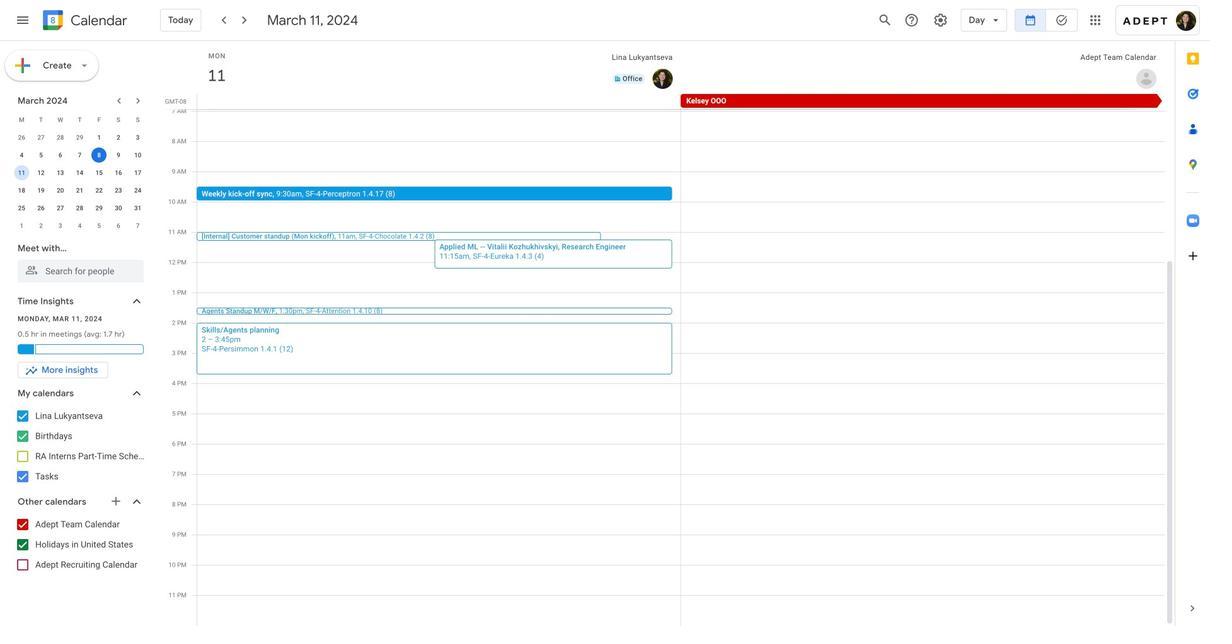 Task type: vqa. For each thing, say whether or not it's contained in the screenshot.
search for people "Text Box"
no



Task type: locate. For each thing, give the bounding box(es) containing it.
tab list
[[1176, 41, 1211, 591]]

cell up the 15 element at left top
[[89, 146, 109, 164]]

april 6 element
[[111, 218, 126, 233]]

17 element
[[130, 165, 145, 180]]

heading inside calendar element
[[68, 13, 127, 28]]

march 2024 grid
[[12, 111, 148, 235]]

heading
[[68, 13, 127, 28]]

22 element
[[92, 183, 107, 198]]

7 element
[[72, 148, 87, 163]]

row group
[[12, 129, 148, 235]]

12 element
[[33, 165, 49, 180]]

10 element
[[130, 148, 145, 163]]

2 element
[[111, 130, 126, 145]]

cell down 4 element
[[12, 164, 31, 182]]

Search for people to meet text field
[[25, 260, 136, 283]]

13 element
[[53, 165, 68, 180]]

24 element
[[130, 183, 145, 198]]

None search field
[[0, 237, 156, 283]]

main drawer image
[[15, 13, 30, 28]]

8, today element
[[92, 148, 107, 163]]

27 element
[[53, 201, 68, 216]]

april 1 element
[[14, 218, 29, 233]]

april 4 element
[[72, 218, 87, 233]]

14 element
[[72, 165, 87, 180]]

february 29 element
[[72, 130, 87, 145]]

grid
[[161, 41, 1176, 626]]

28 element
[[72, 201, 87, 216]]

my calendars list
[[3, 406, 156, 487]]

row
[[192, 94, 1176, 109], [12, 111, 148, 129], [12, 129, 148, 146], [12, 146, 148, 164], [12, 164, 148, 182], [12, 182, 148, 199], [12, 199, 148, 217], [12, 217, 148, 235]]

column header
[[197, 41, 681, 94]]

cell
[[89, 146, 109, 164], [12, 164, 31, 182]]

other calendars list
[[3, 515, 156, 575]]



Task type: describe. For each thing, give the bounding box(es) containing it.
4 element
[[14, 148, 29, 163]]

february 26 element
[[14, 130, 29, 145]]

6 element
[[53, 148, 68, 163]]

9 element
[[111, 148, 126, 163]]

calendar element
[[40, 8, 127, 35]]

21 element
[[72, 183, 87, 198]]

11 element
[[14, 165, 29, 180]]

15 element
[[92, 165, 107, 180]]

april 3 element
[[53, 218, 68, 233]]

5 element
[[33, 148, 49, 163]]

20 element
[[53, 183, 68, 198]]

february 27 element
[[33, 130, 49, 145]]

april 2 element
[[33, 218, 49, 233]]

settings menu image
[[934, 13, 949, 28]]

april 5 element
[[92, 218, 107, 233]]

3 element
[[130, 130, 145, 145]]

0 horizontal spatial cell
[[12, 164, 31, 182]]

16 element
[[111, 165, 126, 180]]

30 element
[[111, 201, 126, 216]]

29 element
[[92, 201, 107, 216]]

1 element
[[92, 130, 107, 145]]

23 element
[[111, 183, 126, 198]]

add other calendars image
[[110, 495, 122, 508]]

31 element
[[130, 201, 145, 216]]

19 element
[[33, 183, 49, 198]]

18 element
[[14, 183, 29, 198]]

25 element
[[14, 201, 29, 216]]

monday, march 11 element
[[202, 61, 231, 90]]

26 element
[[33, 201, 49, 216]]

february 28 element
[[53, 130, 68, 145]]

april 7 element
[[130, 218, 145, 233]]

1 horizontal spatial cell
[[89, 146, 109, 164]]



